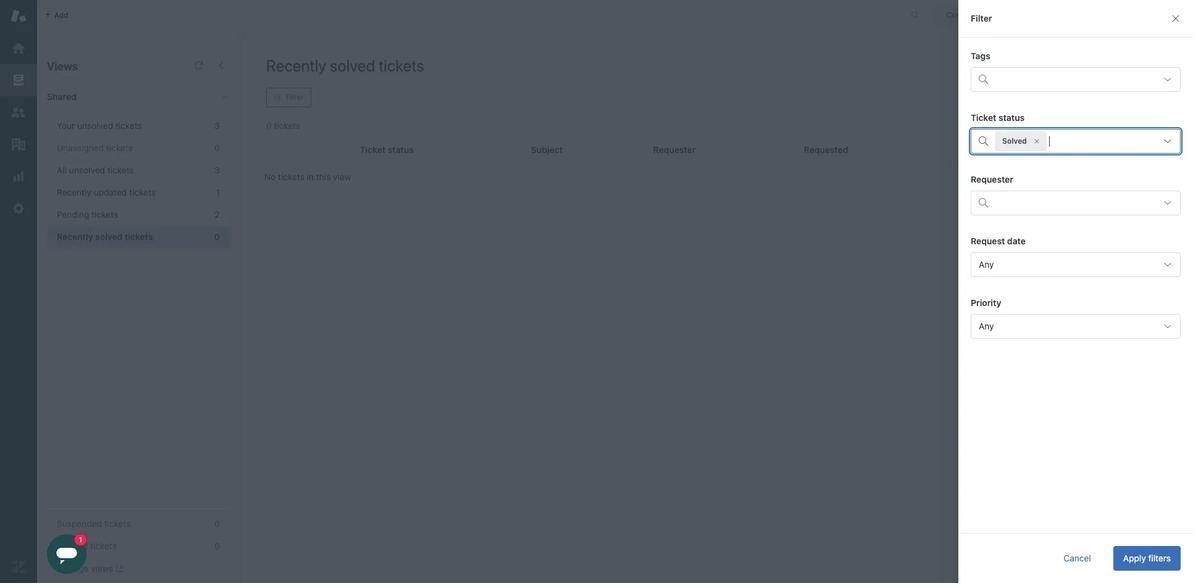 Task type: locate. For each thing, give the bounding box(es) containing it.
1 vertical spatial unsolved
[[69, 165, 105, 176]]

0 horizontal spatial filter
[[286, 93, 304, 102]]

0 for unassigned tickets
[[215, 143, 220, 153]]

filter inside dialog
[[971, 13, 993, 23]]

unsolved down unassigned
[[69, 165, 105, 176]]

zendesk talk needs access to your browser's microphone.
[[992, 53, 1132, 74]]

view
[[333, 172, 351, 182]]

0 vertical spatial recently solved tickets
[[266, 56, 425, 75]]

close drawer image
[[1172, 14, 1182, 23]]

refresh views pane image
[[194, 61, 204, 70]]

access
[[1074, 53, 1102, 63]]

unsolved for all
[[69, 165, 105, 176]]

zendesk support image
[[11, 8, 27, 24]]

0 vertical spatial unsolved
[[77, 121, 113, 131]]

0 vertical spatial 3
[[215, 121, 220, 131]]

priority
[[971, 298, 1002, 308]]

suspended
[[57, 519, 102, 530]]

customers image
[[11, 104, 27, 121]]

2
[[215, 209, 220, 220]]

0
[[215, 143, 220, 153], [214, 232, 220, 242], [215, 519, 220, 530], [215, 541, 220, 552]]

1 vertical spatial 3
[[215, 165, 220, 176]]

any for request date
[[979, 260, 995, 270]]

3
[[215, 121, 220, 131], [215, 165, 220, 176]]

1 3 from the top
[[215, 121, 220, 131]]

0 vertical spatial filter
[[971, 13, 993, 23]]

filter
[[971, 13, 993, 23], [286, 93, 304, 102]]

get started image
[[11, 40, 27, 56]]

solved
[[330, 56, 375, 75], [95, 232, 123, 242]]

3 down collapse views pane image
[[215, 121, 220, 131]]

organizations image
[[11, 137, 27, 153]]

all
[[57, 165, 67, 176]]

any
[[979, 260, 995, 270], [979, 321, 995, 332]]

your unsolved tickets
[[57, 121, 142, 131]]

3 up 1
[[215, 165, 220, 176]]

2 3 from the top
[[215, 165, 220, 176]]

filters
[[1149, 554, 1172, 564]]

2 vertical spatial recently
[[57, 232, 93, 242]]

admin image
[[11, 201, 27, 217]]

any down request
[[979, 260, 995, 270]]

any down priority
[[979, 321, 995, 332]]

reporting image
[[11, 169, 27, 185]]

status
[[999, 112, 1025, 123]]

1 vertical spatial filter
[[286, 93, 304, 102]]

unsolved for your
[[77, 121, 113, 131]]

0 for recently solved tickets
[[214, 232, 220, 242]]

tags
[[971, 51, 991, 61]]

1 vertical spatial any field
[[971, 315, 1182, 339]]

no
[[264, 172, 276, 182]]

pending
[[57, 209, 89, 220]]

cancel
[[1064, 554, 1092, 564]]

0 horizontal spatial solved
[[95, 232, 123, 242]]

0 vertical spatial any
[[979, 260, 995, 270]]

zendesk
[[992, 53, 1027, 63]]

1 any field from the top
[[971, 253, 1182, 277]]

tickets
[[379, 56, 425, 75], [116, 121, 142, 131], [106, 143, 133, 153], [107, 165, 134, 176], [278, 172, 305, 182], [129, 187, 156, 198], [92, 209, 118, 220], [125, 232, 153, 242], [104, 519, 131, 530], [90, 541, 117, 552]]

talk
[[1029, 53, 1045, 63]]

1
[[216, 187, 220, 198]]

apply filters
[[1124, 554, 1172, 564]]

your
[[1115, 53, 1132, 63]]

unsolved up unassigned tickets
[[77, 121, 113, 131]]

manage
[[57, 564, 89, 575]]

1 vertical spatial recently solved tickets
[[57, 232, 153, 242]]

date
[[1008, 236, 1026, 247]]

recently
[[266, 56, 327, 75], [57, 187, 91, 198], [57, 232, 93, 242]]

solved option
[[996, 132, 1047, 151]]

deleted tickets
[[57, 541, 117, 552]]

2 any field from the top
[[971, 315, 1182, 339]]

tags element
[[971, 67, 1182, 92]]

0 horizontal spatial recently solved tickets
[[57, 232, 153, 242]]

request date
[[971, 236, 1026, 247]]

1 vertical spatial solved
[[95, 232, 123, 242]]

Ticket status field
[[1050, 132, 1155, 151]]

1 vertical spatial recently
[[57, 187, 91, 198]]

request
[[971, 236, 1006, 247]]

recently updated tickets
[[57, 187, 156, 198]]

shared heading
[[37, 78, 241, 116]]

subject
[[531, 145, 563, 155]]

0 vertical spatial solved
[[330, 56, 375, 75]]

1 any from the top
[[979, 260, 995, 270]]

deleted
[[57, 541, 88, 552]]

unassigned tickets
[[57, 143, 133, 153]]

recently solved tickets
[[266, 56, 425, 75], [57, 232, 153, 242]]

recently up filter button
[[266, 56, 327, 75]]

0 vertical spatial recently
[[266, 56, 327, 75]]

all unsolved tickets
[[57, 165, 134, 176]]

main element
[[0, 0, 37, 584]]

shared button
[[37, 78, 208, 116]]

filter button
[[266, 88, 311, 108]]

suspended tickets
[[57, 519, 131, 530]]

0 vertical spatial any field
[[971, 253, 1182, 277]]

pending tickets
[[57, 209, 118, 220]]

Any field
[[971, 253, 1182, 277], [971, 315, 1182, 339]]

2 any from the top
[[979, 321, 995, 332]]

1 vertical spatial any
[[979, 321, 995, 332]]

manage views link
[[57, 564, 123, 575]]

zendesk image
[[11, 560, 27, 576]]

manage views
[[57, 564, 113, 575]]

your
[[57, 121, 75, 131]]

1 horizontal spatial filter
[[971, 13, 993, 23]]

recently down pending
[[57, 232, 93, 242]]

unsolved
[[77, 121, 113, 131], [69, 165, 105, 176]]

microphone.
[[1034, 64, 1084, 74]]

recently up pending
[[57, 187, 91, 198]]



Task type: vqa. For each thing, say whether or not it's contained in the screenshot.
filter in dialog
yes



Task type: describe. For each thing, give the bounding box(es) containing it.
views
[[91, 564, 113, 575]]

ticket status
[[971, 112, 1025, 123]]

3 for your unsolved tickets
[[215, 121, 220, 131]]

to
[[1104, 53, 1112, 63]]

any for priority
[[979, 321, 995, 332]]

collapse views pane image
[[216, 61, 226, 70]]

this
[[316, 172, 331, 182]]

remove image
[[1034, 138, 1041, 145]]

any field for request date
[[971, 253, 1182, 277]]

cancel button
[[1054, 547, 1102, 572]]

no tickets in this view
[[264, 172, 351, 182]]

requester
[[971, 174, 1014, 185]]

0 for suspended tickets
[[215, 519, 220, 530]]

recently for 0
[[57, 232, 93, 242]]

ticket status element
[[971, 129, 1182, 154]]

1 horizontal spatial recently solved tickets
[[266, 56, 425, 75]]

0 for deleted tickets
[[215, 541, 220, 552]]

requester element
[[971, 191, 1182, 216]]

filter inside button
[[286, 93, 304, 102]]

apply
[[1124, 554, 1147, 564]]

in
[[307, 172, 314, 182]]

solved
[[1003, 137, 1028, 146]]

shared
[[47, 91, 77, 102]]

recently for 1
[[57, 187, 91, 198]]

ticket
[[971, 112, 997, 123]]

conversations button
[[934, 5, 1025, 25]]

conversations
[[947, 10, 997, 19]]

filter dialog
[[959, 0, 1194, 584]]

updated
[[94, 187, 127, 198]]

(opens in a new tab) image
[[113, 566, 123, 574]]

1 horizontal spatial solved
[[330, 56, 375, 75]]

apply filters button
[[1114, 547, 1182, 572]]

any field for priority
[[971, 315, 1182, 339]]

views
[[47, 60, 78, 73]]

needs
[[1047, 53, 1072, 63]]

browser's
[[992, 64, 1031, 74]]

views image
[[11, 72, 27, 88]]

unassigned
[[57, 143, 104, 153]]

3 for all unsolved tickets
[[215, 165, 220, 176]]



